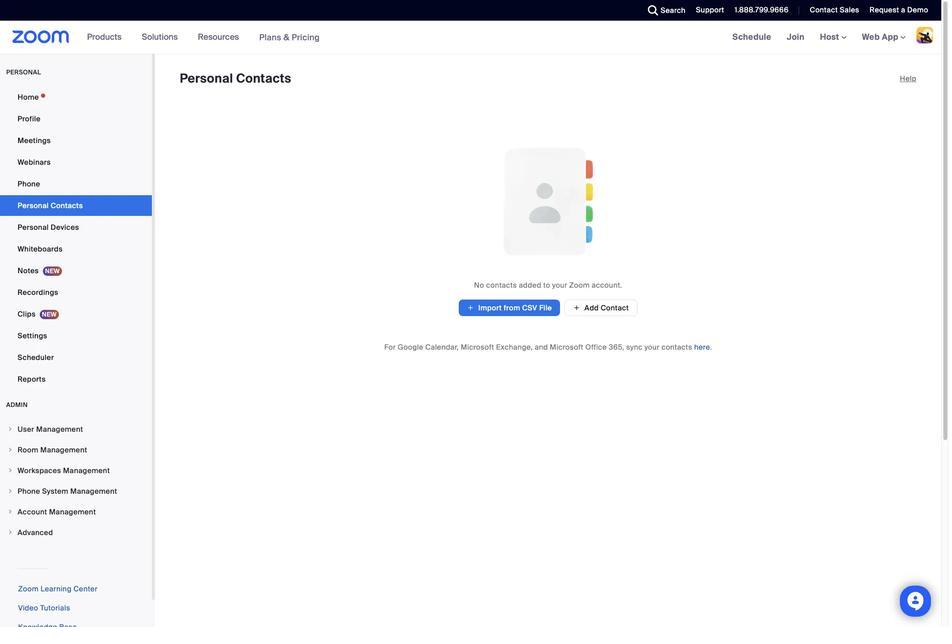 Task type: vqa. For each thing, say whether or not it's contained in the screenshot.
Unlock
no



Task type: locate. For each thing, give the bounding box(es) containing it.
zoom logo image
[[12, 31, 69, 43]]

recordings
[[18, 288, 58, 297]]

phone system management menu item
[[0, 482, 152, 502]]

personal up personal devices
[[18, 201, 49, 210]]

personal up the whiteboards
[[18, 223, 49, 232]]

1 vertical spatial right image
[[7, 468, 13, 474]]

right image inside 'user management' menu item
[[7, 427, 13, 433]]

0 vertical spatial right image
[[7, 447, 13, 453]]

contacts left here link
[[662, 343, 693, 352]]

1 vertical spatial contact
[[601, 304, 629, 313]]

products button
[[87, 21, 126, 54]]

banner
[[0, 21, 942, 54]]

search button
[[641, 0, 689, 21]]

0 horizontal spatial contacts
[[487, 281, 517, 290]]

management for account management
[[49, 508, 96, 517]]

right image inside the phone system management menu item
[[7, 489, 13, 495]]

phone
[[18, 179, 40, 189], [18, 487, 40, 496]]

support link
[[689, 0, 727, 21], [697, 5, 725, 14]]

add
[[585, 304, 599, 313]]

product information navigation
[[79, 21, 328, 54]]

plans
[[259, 32, 282, 43]]

microsoft right calendar,
[[461, 343, 495, 352]]

right image for phone
[[7, 489, 13, 495]]

0 horizontal spatial microsoft
[[461, 343, 495, 352]]

microsoft
[[461, 343, 495, 352], [550, 343, 584, 352]]

0 vertical spatial phone
[[18, 179, 40, 189]]

right image inside the workspaces management menu item
[[7, 468, 13, 474]]

2 phone from the top
[[18, 487, 40, 496]]

1 horizontal spatial your
[[645, 343, 660, 352]]

1 microsoft from the left
[[461, 343, 495, 352]]

and
[[535, 343, 548, 352]]

personal
[[180, 70, 233, 86], [18, 201, 49, 210], [18, 223, 49, 232]]

app
[[883, 32, 899, 42]]

here
[[695, 343, 711, 352]]

1 vertical spatial contacts
[[662, 343, 693, 352]]

2 right image from the top
[[7, 468, 13, 474]]

2 microsoft from the left
[[550, 343, 584, 352]]

1 horizontal spatial zoom
[[570, 281, 590, 290]]

contact
[[810, 5, 839, 14], [601, 304, 629, 313]]

video tutorials
[[18, 604, 70, 613]]

1.888.799.9666 button
[[727, 0, 792, 21], [735, 5, 789, 14]]

0 vertical spatial your
[[553, 281, 568, 290]]

your
[[553, 281, 568, 290], [645, 343, 660, 352]]

plans & pricing link
[[259, 32, 320, 43], [259, 32, 320, 43]]

1 horizontal spatial contact
[[810, 5, 839, 14]]

2 vertical spatial right image
[[7, 530, 13, 536]]

1 vertical spatial phone
[[18, 487, 40, 496]]

schedule link
[[725, 21, 780, 54]]

1 vertical spatial contacts
[[51, 201, 83, 210]]

right image left advanced
[[7, 530, 13, 536]]

request a demo link
[[863, 0, 942, 21], [870, 5, 929, 14]]

2 vertical spatial personal
[[18, 223, 49, 232]]

join
[[788, 32, 805, 42]]

1 vertical spatial personal
[[18, 201, 49, 210]]

personal contacts down the resources dropdown button
[[180, 70, 292, 86]]

0 horizontal spatial contact
[[601, 304, 629, 313]]

file
[[540, 304, 552, 313]]

phone down webinars
[[18, 179, 40, 189]]

here link
[[695, 343, 711, 352]]

management up room management
[[36, 425, 83, 434]]

contacts
[[236, 70, 292, 86], [51, 201, 83, 210]]

video
[[18, 604, 38, 613]]

phone inside menu item
[[18, 487, 40, 496]]

right image left account on the bottom left of page
[[7, 509, 13, 516]]

demo
[[908, 5, 929, 14]]

request
[[870, 5, 900, 14]]

workspaces
[[18, 466, 61, 476]]

right image for room
[[7, 447, 13, 453]]

right image inside 'room management' menu item
[[7, 447, 13, 453]]

import from csv file button
[[459, 300, 561, 316]]

personal contacts link
[[0, 195, 152, 216]]

zoom learning center
[[18, 585, 98, 594]]

workspaces management
[[18, 466, 110, 476]]

products
[[87, 32, 122, 42]]

contacts right no
[[487, 281, 517, 290]]

right image
[[7, 427, 13, 433], [7, 468, 13, 474], [7, 509, 13, 516]]

center
[[73, 585, 98, 594]]

right image
[[7, 447, 13, 453], [7, 489, 13, 495], [7, 530, 13, 536]]

0 vertical spatial contacts
[[236, 70, 292, 86]]

phone up account on the bottom left of page
[[18, 487, 40, 496]]

3 right image from the top
[[7, 509, 13, 516]]

right image inside account management menu item
[[7, 509, 13, 516]]

phone inside personal menu menu
[[18, 179, 40, 189]]

contact inside button
[[601, 304, 629, 313]]

profile picture image
[[917, 27, 934, 43]]

1 phone from the top
[[18, 179, 40, 189]]

personal contacts inside personal menu menu
[[18, 201, 83, 210]]

reports
[[18, 375, 46, 384]]

whiteboards link
[[0, 239, 152, 260]]

0 vertical spatial personal contacts
[[180, 70, 292, 86]]

management for user management
[[36, 425, 83, 434]]

right image left user
[[7, 427, 13, 433]]

management down 'room management' menu item
[[63, 466, 110, 476]]

1 vertical spatial your
[[645, 343, 660, 352]]

contacts down the plans
[[236, 70, 292, 86]]

right image for account management
[[7, 509, 13, 516]]

2 vertical spatial right image
[[7, 509, 13, 516]]

contact left sales
[[810, 5, 839, 14]]

1 right image from the top
[[7, 447, 13, 453]]

1 right image from the top
[[7, 427, 13, 433]]

zoom up add image
[[570, 281, 590, 290]]

1 vertical spatial right image
[[7, 489, 13, 495]]

0 horizontal spatial zoom
[[18, 585, 39, 594]]

zoom up video
[[18, 585, 39, 594]]

web app
[[863, 32, 899, 42]]

management up advanced menu item
[[49, 508, 96, 517]]

2 right image from the top
[[7, 489, 13, 495]]

account
[[18, 508, 47, 517]]

video tutorials link
[[18, 604, 70, 613]]

contacts up 'devices'
[[51, 201, 83, 210]]

system
[[42, 487, 68, 496]]

your right to
[[553, 281, 568, 290]]

sync
[[627, 343, 643, 352]]

0 vertical spatial contacts
[[487, 281, 517, 290]]

1 horizontal spatial contacts
[[662, 343, 693, 352]]

1 vertical spatial personal contacts
[[18, 201, 83, 210]]

your right sync
[[645, 343, 660, 352]]

management up the workspaces management
[[40, 446, 87, 455]]

to
[[544, 281, 551, 290]]

0 vertical spatial right image
[[7, 427, 13, 433]]

contact sales
[[810, 5, 860, 14]]

home link
[[0, 87, 152, 108]]

.
[[711, 343, 713, 352]]

0 horizontal spatial your
[[553, 281, 568, 290]]

right image for user management
[[7, 427, 13, 433]]

right image left room
[[7, 447, 13, 453]]

contact sales link
[[803, 0, 863, 21], [810, 5, 860, 14]]

zoom
[[570, 281, 590, 290], [18, 585, 39, 594]]

3 right image from the top
[[7, 530, 13, 536]]

contact right add
[[601, 304, 629, 313]]

microsoft right and
[[550, 343, 584, 352]]

tutorials
[[40, 604, 70, 613]]

right image left workspaces
[[7, 468, 13, 474]]

request a demo
[[870, 5, 929, 14]]

0 vertical spatial zoom
[[570, 281, 590, 290]]

add image
[[467, 303, 475, 313]]

admin menu menu
[[0, 420, 152, 544]]

banner containing products
[[0, 21, 942, 54]]

management
[[36, 425, 83, 434], [40, 446, 87, 455], [63, 466, 110, 476], [70, 487, 117, 496], [49, 508, 96, 517]]

support
[[697, 5, 725, 14]]

right image for workspaces management
[[7, 468, 13, 474]]

personal contacts up personal devices
[[18, 201, 83, 210]]

sales
[[840, 5, 860, 14]]

advanced
[[18, 528, 53, 538]]

management inside menu item
[[63, 466, 110, 476]]

personal down the product information navigation
[[180, 70, 233, 86]]

from
[[504, 304, 521, 313]]

0 horizontal spatial contacts
[[51, 201, 83, 210]]

right image left the 'system'
[[7, 489, 13, 495]]

account.
[[592, 281, 623, 290]]

import
[[479, 304, 502, 313]]

0 horizontal spatial personal contacts
[[18, 201, 83, 210]]

1 horizontal spatial microsoft
[[550, 343, 584, 352]]

clips
[[18, 310, 36, 319]]

contacts
[[487, 281, 517, 290], [662, 343, 693, 352]]



Task type: describe. For each thing, give the bounding box(es) containing it.
add contact
[[585, 304, 629, 313]]

contacts inside personal menu menu
[[51, 201, 83, 210]]

personal menu menu
[[0, 87, 152, 391]]

google
[[398, 343, 424, 352]]

no
[[474, 281, 485, 290]]

1 horizontal spatial contacts
[[236, 70, 292, 86]]

csv
[[523, 304, 538, 313]]

office
[[586, 343, 607, 352]]

zoom learning center link
[[18, 585, 98, 594]]

0 vertical spatial personal
[[180, 70, 233, 86]]

right image inside advanced menu item
[[7, 530, 13, 536]]

phone for phone
[[18, 179, 40, 189]]

resources button
[[198, 21, 244, 54]]

account management
[[18, 508, 96, 517]]

import from csv file
[[479, 304, 552, 313]]

admin
[[6, 401, 28, 410]]

user management
[[18, 425, 83, 434]]

advanced menu item
[[0, 523, 152, 543]]

added
[[519, 281, 542, 290]]

help
[[901, 74, 917, 83]]

learning
[[41, 585, 72, 594]]

host
[[821, 32, 842, 42]]

web app button
[[863, 32, 906, 42]]

meetings navigation
[[725, 21, 942, 54]]

exchange,
[[497, 343, 533, 352]]

no contacts added to your zoom account.
[[474, 281, 623, 290]]

pricing
[[292, 32, 320, 43]]

recordings link
[[0, 282, 152, 303]]

for
[[385, 343, 396, 352]]

plans & pricing
[[259, 32, 320, 43]]

host button
[[821, 32, 847, 42]]

personal for personal contacts link
[[18, 201, 49, 210]]

management for workspaces management
[[63, 466, 110, 476]]

meetings link
[[0, 130, 152, 151]]

devices
[[51, 223, 79, 232]]

personal devices link
[[0, 217, 152, 238]]

webinars link
[[0, 152, 152, 173]]

profile
[[18, 114, 41, 124]]

1 horizontal spatial personal contacts
[[180, 70, 292, 86]]

&
[[284, 32, 290, 43]]

web
[[863, 32, 881, 42]]

schedule
[[733, 32, 772, 42]]

0 vertical spatial contact
[[810, 5, 839, 14]]

for google calendar, microsoft exchange, and microsoft office 365, sync your contacts here .
[[385, 343, 713, 352]]

management for room management
[[40, 446, 87, 455]]

clips link
[[0, 304, 152, 325]]

calendar,
[[426, 343, 459, 352]]

workspaces management menu item
[[0, 461, 152, 481]]

room management menu item
[[0, 441, 152, 460]]

room
[[18, 446, 38, 455]]

personal
[[6, 68, 41, 77]]

solutions
[[142, 32, 178, 42]]

phone system management
[[18, 487, 117, 496]]

scheduler
[[18, 353, 54, 362]]

management up account management menu item
[[70, 487, 117, 496]]

notes
[[18, 266, 39, 276]]

settings link
[[0, 326, 152, 346]]

phone link
[[0, 174, 152, 194]]

a
[[902, 5, 906, 14]]

settings
[[18, 331, 47, 341]]

user management menu item
[[0, 420, 152, 440]]

home
[[18, 93, 39, 102]]

webinars
[[18, 158, 51, 167]]

add contact button
[[565, 300, 638, 316]]

personal for personal devices link
[[18, 223, 49, 232]]

personal devices
[[18, 223, 79, 232]]

1 vertical spatial zoom
[[18, 585, 39, 594]]

user
[[18, 425, 34, 434]]

phone for phone system management
[[18, 487, 40, 496]]

whiteboards
[[18, 245, 63, 254]]

account management menu item
[[0, 503, 152, 522]]

365,
[[609, 343, 625, 352]]

join link
[[780, 21, 813, 54]]

search
[[661, 6, 686, 15]]

solutions button
[[142, 21, 183, 54]]

1.888.799.9666
[[735, 5, 789, 14]]

reports link
[[0, 369, 152, 390]]

add image
[[574, 304, 581, 313]]

notes link
[[0, 261, 152, 281]]

meetings
[[18, 136, 51, 145]]

resources
[[198, 32, 239, 42]]

scheduler link
[[0, 347, 152, 368]]

help link
[[901, 70, 917, 87]]

profile link
[[0, 109, 152, 129]]



